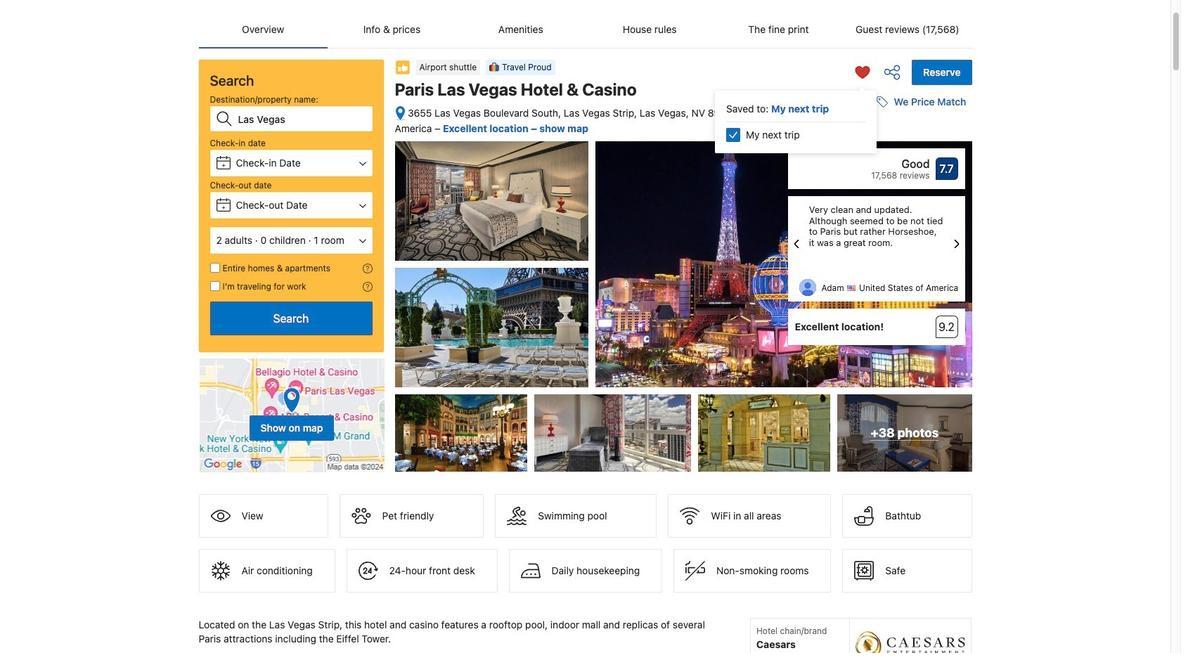 Task type: describe. For each thing, give the bounding box(es) containing it.
if you select this option, we'll show you popular business travel features like breakfast, wifi and free parking. image
[[363, 282, 373, 292]]

next image
[[949, 236, 966, 253]]

caesars entertainment image
[[856, 625, 966, 654]]

we'll show you stays where you can have the entire place to yourself image
[[363, 264, 373, 274]]

scored 9.2 element
[[936, 316, 959, 338]]

we'll show you stays where you can have the entire place to yourself image
[[363, 264, 373, 274]]



Task type: locate. For each thing, give the bounding box(es) containing it.
if you select this option, we'll show you popular business travel features like breakfast, wifi and free parking. image
[[363, 282, 373, 292]]

previous image
[[788, 236, 805, 253]]

section
[[193, 49, 389, 474]]

Where are you going? field
[[233, 106, 373, 132]]

click to open map view image
[[395, 105, 406, 122]]



Task type: vqa. For each thing, say whether or not it's contained in the screenshot.
are to the right
no



